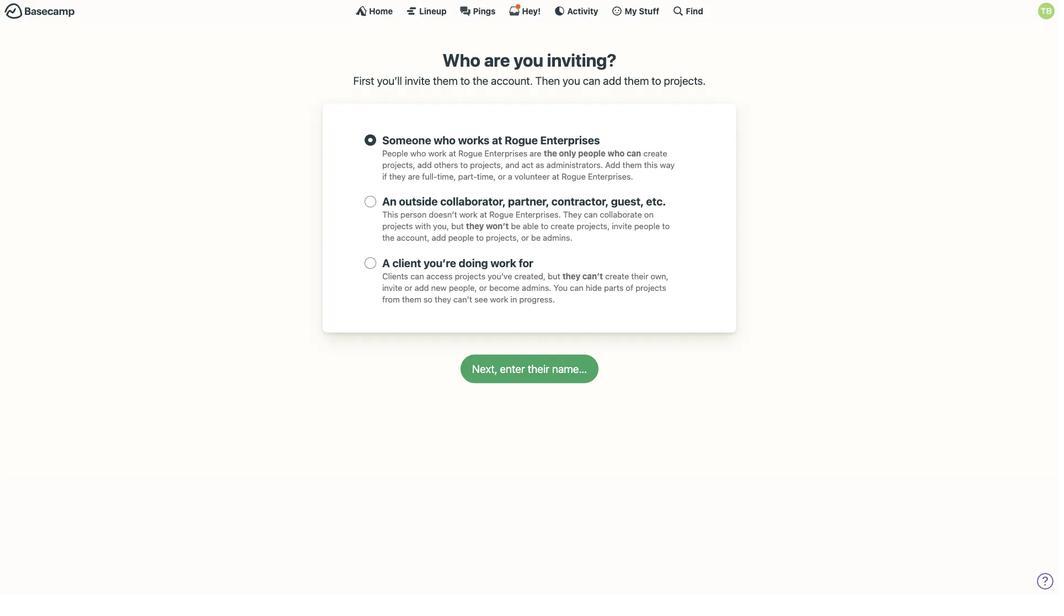 Task type: vqa. For each thing, say whether or not it's contained in the screenshot.


Task type: locate. For each thing, give the bounding box(es) containing it.
projects, up part-
[[470, 160, 503, 170]]

they up you
[[563, 272, 580, 281]]

1 horizontal spatial be
[[531, 233, 541, 243]]

they right if
[[389, 171, 406, 181]]

projects down this
[[382, 221, 413, 231]]

1 vertical spatial enterprises.
[[516, 210, 561, 220]]

next, enter their name…
[[472, 363, 587, 376]]

way
[[660, 160, 675, 170]]

or inside be able to create projects, invite people to the account, add people to projects, or be admins.
[[521, 233, 529, 243]]

0 horizontal spatial projects
[[382, 221, 413, 231]]

invite down collaborate
[[612, 221, 632, 231]]

projects, down they
[[577, 221, 610, 231]]

rogue down works
[[458, 148, 482, 158]]

0 horizontal spatial enterprises
[[485, 148, 527, 158]]

who up add
[[608, 148, 625, 158]]

this
[[644, 160, 658, 170]]

at inside this person doesn't work at rogue enterprises. they can collaborate on projects with you, but
[[480, 210, 487, 220]]

enterprises up only
[[540, 133, 600, 146]]

so
[[424, 295, 432, 304]]

at up people who work at rogue enterprises are the only people who can
[[492, 133, 502, 146]]

0 vertical spatial can't
[[582, 272, 603, 281]]

0 vertical spatial invite
[[405, 74, 430, 87]]

you
[[514, 50, 543, 71], [563, 74, 580, 87]]

from
[[382, 295, 400, 304]]

1 vertical spatial be
[[531, 233, 541, 243]]

to down they won't on the top left
[[476, 233, 484, 243]]

of
[[626, 283, 633, 293]]

rogue
[[505, 133, 538, 146], [458, 148, 482, 158], [562, 171, 586, 181], [489, 210, 513, 220]]

2 horizontal spatial projects
[[636, 283, 666, 293]]

own,
[[651, 272, 669, 281]]

create inside create projects, add others to projects, and act as administrators. add them this way if they are full-time, part-time, or a volunteer at rogue enterprises.
[[643, 148, 667, 158]]

admins. inside be able to create projects, invite people to the account, add people to projects, or be admins.
[[543, 233, 572, 243]]

2 horizontal spatial the
[[544, 148, 557, 158]]

you've
[[488, 272, 512, 281]]

projects down the doing
[[455, 272, 485, 281]]

time,
[[437, 171, 456, 181], [477, 171, 496, 181]]

people up administrators.
[[578, 148, 606, 158]]

or down able
[[521, 233, 529, 243]]

0 horizontal spatial be
[[511, 221, 521, 231]]

0 vertical spatial enterprises.
[[588, 171, 633, 181]]

people down you,
[[448, 233, 474, 243]]

1 horizontal spatial who
[[434, 133, 456, 146]]

1 vertical spatial admins.
[[522, 283, 551, 293]]

0 horizontal spatial can't
[[453, 295, 472, 304]]

who are you inviting? first you'll invite them to the account. then you can add them to projects.
[[353, 50, 706, 87]]

home link
[[356, 6, 393, 17]]

0 horizontal spatial create
[[551, 221, 574, 231]]

enterprises up and
[[485, 148, 527, 158]]

0 horizontal spatial who
[[410, 148, 426, 158]]

2 vertical spatial projects
[[636, 283, 666, 293]]

projects down own,
[[636, 283, 666, 293]]

enterprises
[[540, 133, 600, 146], [485, 148, 527, 158]]

1 vertical spatial the
[[544, 148, 557, 158]]

1 horizontal spatial invite
[[405, 74, 430, 87]]

they
[[389, 171, 406, 181], [466, 221, 484, 231], [563, 272, 580, 281], [435, 295, 451, 304]]

0 horizontal spatial you
[[514, 50, 543, 71]]

pings
[[473, 6, 496, 16]]

at down administrators.
[[552, 171, 559, 181]]

collaborate
[[600, 210, 642, 220]]

you up account.
[[514, 50, 543, 71]]

can't down people,
[[453, 295, 472, 304]]

1 horizontal spatial projects
[[455, 272, 485, 281]]

can't up hide
[[582, 272, 603, 281]]

rogue inside create projects, add others to projects, and act as administrators. add them this way if they are full-time, part-time, or a volunteer at rogue enterprises.
[[562, 171, 586, 181]]

0 vertical spatial enterprises
[[540, 133, 600, 146]]

2 vertical spatial create
[[605, 272, 629, 281]]

their
[[631, 272, 648, 281], [528, 363, 549, 376]]

or left "a" on the top left
[[498, 171, 506, 181]]

1 horizontal spatial enterprises
[[540, 133, 600, 146]]

who up others
[[434, 133, 456, 146]]

enterprises. down add
[[588, 171, 633, 181]]

add
[[605, 160, 620, 170]]

0 vertical spatial their
[[631, 272, 648, 281]]

are left full- at the top left of the page
[[408, 171, 420, 181]]

but up you
[[548, 272, 560, 281]]

but
[[451, 221, 464, 231], [548, 272, 560, 281]]

them
[[433, 74, 458, 87], [624, 74, 649, 87], [623, 160, 642, 170], [402, 295, 421, 304]]

1 horizontal spatial enterprises.
[[588, 171, 633, 181]]

work down collaborator,
[[459, 210, 478, 220]]

create inside be able to create projects, invite people to the account, add people to projects, or be admins.
[[551, 221, 574, 231]]

0 horizontal spatial people
[[448, 233, 474, 243]]

work inside the 'create their own, invite or add new people, or become admins. you can hide parts of projects from them so they can't see work in progress.'
[[490, 295, 508, 304]]

1 vertical spatial invite
[[612, 221, 632, 231]]

you'll
[[377, 74, 402, 87]]

them left 'this'
[[623, 160, 642, 170]]

add inside create projects, add others to projects, and act as administrators. add them this way if they are full-time, part-time, or a volunteer at rogue enterprises.
[[417, 160, 432, 170]]

can't inside the 'create their own, invite or add new people, or become admins. you can hide parts of projects from them so they can't see work in progress.'
[[453, 295, 472, 304]]

1 vertical spatial but
[[548, 272, 560, 281]]

to up part-
[[460, 160, 468, 170]]

at up they won't on the top left
[[480, 210, 487, 220]]

0 vertical spatial the
[[473, 74, 488, 87]]

invite right you'll
[[405, 74, 430, 87]]

a client you're doing work for
[[382, 257, 533, 270]]

they down new
[[435, 295, 451, 304]]

an outside collaborator, partner, contractor, guest, etc.
[[382, 195, 666, 208]]

doing
[[459, 257, 488, 270]]

the down the who
[[473, 74, 488, 87]]

create up 'this'
[[643, 148, 667, 158]]

enterprises. up able
[[516, 210, 561, 220]]

1 horizontal spatial are
[[484, 50, 510, 71]]

projects
[[382, 221, 413, 231], [455, 272, 485, 281], [636, 283, 666, 293]]

see
[[474, 295, 488, 304]]

enterprises.
[[588, 171, 633, 181], [516, 210, 561, 220]]

on
[[644, 210, 654, 220]]

2 vertical spatial are
[[408, 171, 420, 181]]

activity link
[[554, 6, 598, 17]]

be left able
[[511, 221, 521, 231]]

2 vertical spatial people
[[448, 233, 474, 243]]

2 horizontal spatial people
[[634, 221, 660, 231]]

add down inviting?
[[603, 74, 622, 87]]

are inside create projects, add others to projects, and act as administrators. add them this way if they are full-time, part-time, or a volunteer at rogue enterprises.
[[408, 171, 420, 181]]

create inside the 'create their own, invite or add new people, or become admins. you can hide parts of projects from them so they can't see work in progress.'
[[605, 272, 629, 281]]

they won't
[[466, 221, 509, 231]]

rogue up won't
[[489, 210, 513, 220]]

to right able
[[541, 221, 548, 231]]

1 time, from the left
[[437, 171, 456, 181]]

doesn't
[[429, 210, 457, 220]]

time, down others
[[437, 171, 456, 181]]

people
[[578, 148, 606, 158], [634, 221, 660, 231], [448, 233, 474, 243]]

1 horizontal spatial you
[[563, 74, 580, 87]]

can down inviting?
[[583, 74, 600, 87]]

0 vertical spatial people
[[578, 148, 606, 158]]

they inside the 'create their own, invite or add new people, or become admins. you can hide parts of projects from them so they can't see work in progress.'
[[435, 295, 451, 304]]

1 vertical spatial their
[[528, 363, 549, 376]]

2 horizontal spatial create
[[643, 148, 667, 158]]

the up as
[[544, 148, 557, 158]]

to down the who
[[460, 74, 470, 87]]

0 vertical spatial but
[[451, 221, 464, 231]]

projects,
[[382, 160, 415, 170], [470, 160, 503, 170], [577, 221, 610, 231], [486, 233, 519, 243]]

admins.
[[543, 233, 572, 243], [522, 283, 551, 293]]

are up as
[[530, 148, 542, 158]]

them inside create projects, add others to projects, and act as administrators. add them this way if they are full-time, part-time, or a volunteer at rogue enterprises.
[[623, 160, 642, 170]]

0 horizontal spatial the
[[382, 233, 394, 243]]

the inside who are you inviting? first you'll invite them to the account. then you can add them to projects.
[[473, 74, 488, 87]]

0 horizontal spatial enterprises.
[[516, 210, 561, 220]]

outside
[[399, 195, 438, 208]]

create down they
[[551, 221, 574, 231]]

work down become
[[490, 295, 508, 304]]

1 vertical spatial you
[[563, 74, 580, 87]]

1 horizontal spatial but
[[548, 272, 560, 281]]

with
[[415, 221, 431, 231]]

2 vertical spatial the
[[382, 233, 394, 243]]

find button
[[673, 6, 703, 17]]

0 horizontal spatial invite
[[382, 283, 402, 293]]

them left so on the left of the page
[[402, 295, 421, 304]]

rogue inside this person doesn't work at rogue enterprises. they can collaborate on projects with you, but
[[489, 210, 513, 220]]

won't
[[486, 221, 509, 231]]

add up full- at the top left of the page
[[417, 160, 432, 170]]

projects inside the 'create their own, invite or add new people, or become admins. you can hide parts of projects from them so they can't see work in progress.'
[[636, 283, 666, 293]]

collaborator,
[[440, 195, 506, 208]]

rogue down administrators.
[[562, 171, 586, 181]]

activity
[[567, 6, 598, 16]]

1 horizontal spatial their
[[631, 272, 648, 281]]

add inside who are you inviting? first you'll invite them to the account. then you can add them to projects.
[[603, 74, 622, 87]]

administrators.
[[546, 160, 603, 170]]

can up guest,
[[627, 148, 641, 158]]

1 horizontal spatial create
[[605, 272, 629, 281]]

the down this
[[382, 233, 394, 243]]

are up account.
[[484, 50, 510, 71]]

0 vertical spatial admins.
[[543, 233, 572, 243]]

admins. up progress.
[[522, 283, 551, 293]]

them down the who
[[433, 74, 458, 87]]

but right you,
[[451, 221, 464, 231]]

who for works
[[434, 133, 456, 146]]

0 vertical spatial create
[[643, 148, 667, 158]]

0 horizontal spatial but
[[451, 221, 464, 231]]

their up the of
[[631, 272, 648, 281]]

their right enter
[[528, 363, 549, 376]]

for
[[519, 257, 533, 270]]

2 horizontal spatial invite
[[612, 221, 632, 231]]

at inside create projects, add others to projects, and act as administrators. add them this way if they are full-time, part-time, or a volunteer at rogue enterprises.
[[552, 171, 559, 181]]

0 vertical spatial are
[[484, 50, 510, 71]]

be
[[511, 221, 521, 231], [531, 233, 541, 243]]

be down able
[[531, 233, 541, 243]]

1 vertical spatial can't
[[453, 295, 472, 304]]

people,
[[449, 283, 477, 293]]

admins. down they
[[543, 233, 572, 243]]

time, left "a" on the top left
[[477, 171, 496, 181]]

you down inviting?
[[563, 74, 580, 87]]

to inside create projects, add others to projects, and act as administrators. add them this way if they are full-time, part-time, or a volunteer at rogue enterprises.
[[460, 160, 468, 170]]

2 horizontal spatial are
[[530, 148, 542, 158]]

1 vertical spatial create
[[551, 221, 574, 231]]

0 horizontal spatial time,
[[437, 171, 456, 181]]

who
[[434, 133, 456, 146], [410, 148, 426, 158], [608, 148, 625, 158]]

hide
[[586, 283, 602, 293]]

to
[[460, 74, 470, 87], [652, 74, 661, 87], [460, 160, 468, 170], [541, 221, 548, 231], [662, 221, 670, 231], [476, 233, 484, 243]]

1 vertical spatial projects
[[455, 272, 485, 281]]

add down you,
[[432, 233, 446, 243]]

can down "contractor,"
[[584, 210, 598, 220]]

people down the on
[[634, 221, 660, 231]]

1 vertical spatial are
[[530, 148, 542, 158]]

are
[[484, 50, 510, 71], [530, 148, 542, 158], [408, 171, 420, 181]]

a
[[508, 171, 512, 181]]

1 horizontal spatial the
[[473, 74, 488, 87]]

add up so on the left of the page
[[415, 283, 429, 293]]

0 horizontal spatial are
[[408, 171, 420, 181]]

2 vertical spatial invite
[[382, 283, 402, 293]]

can right you
[[570, 283, 584, 293]]

create up parts
[[605, 272, 629, 281]]

enter
[[500, 363, 525, 376]]

1 horizontal spatial time,
[[477, 171, 496, 181]]

they inside create projects, add others to projects, and act as administrators. add them this way if they are full-time, part-time, or a volunteer at rogue enterprises.
[[389, 171, 406, 181]]

2 horizontal spatial who
[[608, 148, 625, 158]]

to down etc.
[[662, 221, 670, 231]]

created,
[[514, 272, 546, 281]]

1 vertical spatial enterprises
[[485, 148, 527, 158]]

invite up from
[[382, 283, 402, 293]]

or
[[498, 171, 506, 181], [521, 233, 529, 243], [405, 283, 412, 293], [479, 283, 487, 293]]

parts
[[604, 283, 624, 293]]

are inside who are you inviting? first you'll invite them to the account. then you can add them to projects.
[[484, 50, 510, 71]]

create for someone who works at rogue enterprises
[[643, 148, 667, 158]]

projects, down people at the top left
[[382, 160, 415, 170]]

my stuff button
[[611, 6, 659, 17]]

can down client
[[410, 272, 424, 281]]

0 vertical spatial projects
[[382, 221, 413, 231]]

rogue up people who work at rogue enterprises are the only people who can
[[505, 133, 538, 146]]

invite
[[405, 74, 430, 87], [612, 221, 632, 231], [382, 283, 402, 293]]

my stuff
[[625, 6, 659, 16]]

work
[[428, 148, 447, 158], [459, 210, 478, 220], [490, 257, 516, 270], [490, 295, 508, 304]]

who down someone
[[410, 148, 426, 158]]



Task type: describe. For each thing, give the bounding box(es) containing it.
add inside be able to create projects, invite people to the account, add people to projects, or be admins.
[[432, 233, 446, 243]]

person
[[400, 210, 427, 220]]

create for a client you're doing work for
[[605, 272, 629, 281]]

if
[[382, 171, 387, 181]]

enterprises. inside create projects, add others to projects, and act as administrators. add them this way if they are full-time, part-time, or a volunteer at rogue enterprises.
[[588, 171, 633, 181]]

projects.
[[664, 74, 706, 87]]

people who work at rogue enterprises are the only people who can
[[382, 148, 641, 158]]

home
[[369, 6, 393, 16]]

name…
[[552, 363, 587, 376]]

become
[[489, 283, 520, 293]]

they left won't
[[466, 221, 484, 231]]

invite inside the 'create their own, invite or add new people, or become admins. you can hide parts of projects from them so they can't see work in progress.'
[[382, 283, 402, 293]]

this
[[382, 210, 398, 220]]

an
[[382, 195, 397, 208]]

they
[[563, 210, 582, 220]]

others
[[434, 160, 458, 170]]

in
[[510, 295, 517, 304]]

account.
[[491, 74, 533, 87]]

as
[[536, 160, 544, 170]]

you're
[[424, 257, 456, 270]]

progress.
[[519, 295, 555, 304]]

work inside this person doesn't work at rogue enterprises. they can collaborate on projects with you, but
[[459, 210, 478, 220]]

then
[[535, 74, 560, 87]]

stuff
[[639, 6, 659, 16]]

pings button
[[460, 6, 496, 17]]

hey! button
[[509, 4, 541, 17]]

or inside create projects, add others to projects, and act as administrators. add them this way if they are full-time, part-time, or a volunteer at rogue enterprises.
[[498, 171, 506, 181]]

guest,
[[611, 195, 644, 208]]

new
[[431, 283, 447, 293]]

them left projects.
[[624, 74, 649, 87]]

next,
[[472, 363, 497, 376]]

full-
[[422, 171, 437, 181]]

create projects, add others to projects, and act as administrators. add them this way if they are full-time, part-time, or a volunteer at rogue enterprises.
[[382, 148, 675, 181]]

who for work
[[410, 148, 426, 158]]

work up the you've at top
[[490, 257, 516, 270]]

this person doesn't work at rogue enterprises. they can collaborate on projects with you, but
[[382, 210, 654, 231]]

main element
[[0, 0, 1059, 22]]

people
[[382, 148, 408, 158]]

someone
[[382, 133, 431, 146]]

able
[[523, 221, 539, 231]]

add inside the 'create their own, invite or add new people, or become admins. you can hide parts of projects from them so they can't see work in progress.'
[[415, 283, 429, 293]]

0 horizontal spatial their
[[528, 363, 549, 376]]

account,
[[397, 233, 429, 243]]

who
[[443, 50, 480, 71]]

enterprises. inside this person doesn't work at rogue enterprises. they can collaborate on projects with you, but
[[516, 210, 561, 220]]

be able to create projects, invite people to the account, add people to projects, or be admins.
[[382, 221, 670, 243]]

switch accounts image
[[4, 3, 75, 20]]

to left projects.
[[652, 74, 661, 87]]

clients
[[382, 272, 408, 281]]

volunteer
[[515, 171, 550, 181]]

enterprises for works
[[540, 133, 600, 146]]

2 time, from the left
[[477, 171, 496, 181]]

them inside the 'create their own, invite or add new people, or become admins. you can hide parts of projects from them so they can't see work in progress.'
[[402, 295, 421, 304]]

at up others
[[449, 148, 456, 158]]

but inside this person doesn't work at rogue enterprises. they can collaborate on projects with you, but
[[451, 221, 464, 231]]

a
[[382, 257, 390, 270]]

and
[[505, 160, 519, 170]]

or up see
[[479, 283, 487, 293]]

admins. inside the 'create their own, invite or add new people, or become admins. you can hide parts of projects from them so they can't see work in progress.'
[[522, 283, 551, 293]]

first
[[353, 74, 374, 87]]

lineup
[[419, 6, 447, 16]]

client
[[392, 257, 421, 270]]

only
[[559, 148, 576, 158]]

my
[[625, 6, 637, 16]]

part-
[[458, 171, 477, 181]]

partner,
[[508, 195, 549, 208]]

find
[[686, 6, 703, 16]]

1 vertical spatial people
[[634, 221, 660, 231]]

0 vertical spatial you
[[514, 50, 543, 71]]

can inside who are you inviting? first you'll invite them to the account. then you can add them to projects.
[[583, 74, 600, 87]]

their inside the 'create their own, invite or add new people, or become admins. you can hide parts of projects from them so they can't see work in progress.'
[[631, 272, 648, 281]]

or down 'clients'
[[405, 283, 412, 293]]

enterprises for work
[[485, 148, 527, 158]]

you,
[[433, 221, 449, 231]]

projects, down won't
[[486, 233, 519, 243]]

tim burton image
[[1038, 3, 1055, 19]]

0 vertical spatial be
[[511, 221, 521, 231]]

hey!
[[522, 6, 541, 16]]

access
[[426, 272, 453, 281]]

etc.
[[646, 195, 666, 208]]

can inside the 'create their own, invite or add new people, or become admins. you can hide parts of projects from them so they can't see work in progress.'
[[570, 283, 584, 293]]

you
[[554, 283, 568, 293]]

work up others
[[428, 148, 447, 158]]

act
[[522, 160, 533, 170]]

contractor,
[[551, 195, 609, 208]]

someone who works at rogue enterprises
[[382, 133, 600, 146]]

the inside be able to create projects, invite people to the account, add people to projects, or be admins.
[[382, 233, 394, 243]]

1 horizontal spatial people
[[578, 148, 606, 158]]

1 horizontal spatial can't
[[582, 272, 603, 281]]

next, enter their name… link
[[460, 355, 599, 384]]

invite inside who are you inviting? first you'll invite them to the account. then you can add them to projects.
[[405, 74, 430, 87]]

clients can access projects you've created, but they can't
[[382, 272, 603, 281]]

invite inside be able to create projects, invite people to the account, add people to projects, or be admins.
[[612, 221, 632, 231]]

can inside this person doesn't work at rogue enterprises. they can collaborate on projects with you, but
[[584, 210, 598, 220]]

projects inside this person doesn't work at rogue enterprises. they can collaborate on projects with you, but
[[382, 221, 413, 231]]

works
[[458, 133, 490, 146]]

inviting?
[[547, 50, 616, 71]]

lineup link
[[406, 6, 447, 17]]

create their own, invite or add new people, or become admins. you can hide parts of projects from them so they can't see work in progress.
[[382, 272, 669, 304]]



